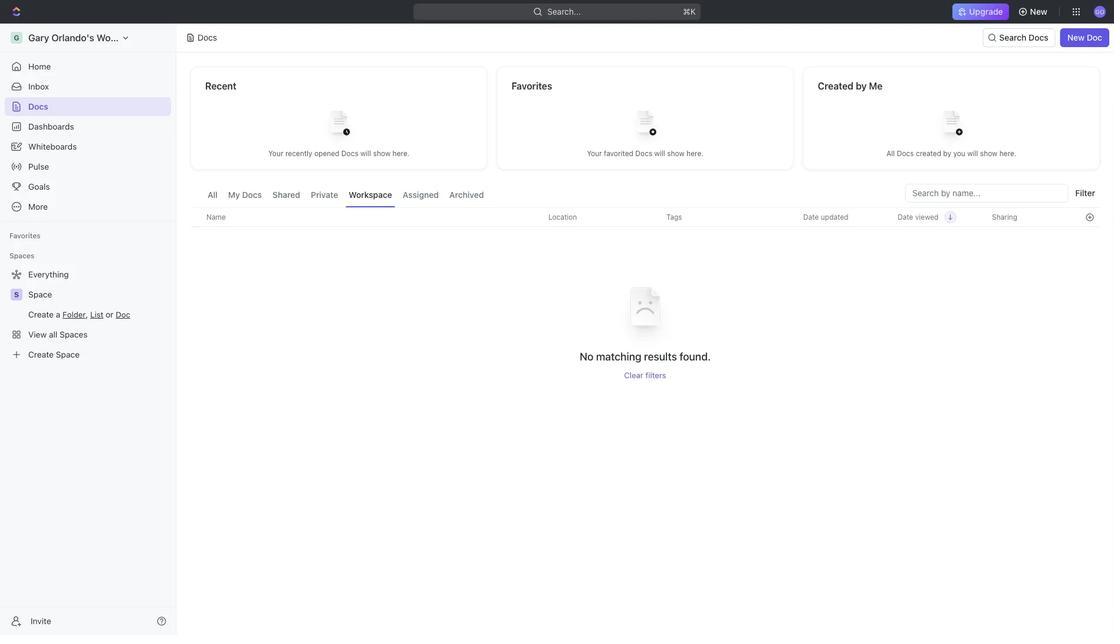 Task type: describe. For each thing, give the bounding box(es) containing it.
all for all docs created by you will show here.
[[887, 150, 895, 158]]

doc inside create a folder , list or doc
[[116, 310, 130, 320]]

search
[[999, 33, 1026, 42]]

docs up recent
[[198, 33, 217, 42]]

no favorited docs image
[[622, 102, 669, 149]]

search docs button
[[983, 28, 1056, 47]]

all docs created by you will show here.
[[887, 150, 1016, 158]]

gary orlando's workspace
[[28, 32, 145, 43]]

docs right opened on the top left
[[341, 150, 358, 158]]

2 here. from the left
[[687, 150, 704, 158]]

everything
[[28, 270, 69, 280]]

favorites inside button
[[9, 232, 41, 240]]

more button
[[5, 198, 171, 216]]

me
[[869, 81, 883, 92]]

goals link
[[5, 178, 171, 196]]

3 here. from the left
[[1000, 150, 1016, 158]]

3 show from the left
[[980, 150, 998, 158]]

opened
[[314, 150, 339, 158]]

archived button
[[446, 184, 487, 208]]

docs link
[[5, 97, 171, 116]]

new for new doc
[[1067, 33, 1085, 42]]

date for date updated
[[803, 213, 819, 221]]

s
[[14, 291, 19, 299]]

results
[[644, 350, 677, 363]]

name
[[206, 213, 226, 221]]

folder button
[[63, 310, 86, 320]]

whiteboards link
[[5, 137, 171, 156]]

search...
[[547, 7, 581, 17]]

recently
[[285, 150, 312, 158]]

archived
[[449, 190, 484, 200]]

all for all
[[208, 190, 218, 200]]

view all spaces
[[28, 330, 88, 340]]

filter
[[1075, 188, 1095, 198]]

upgrade
[[969, 7, 1003, 17]]

2 will from the left
[[654, 150, 665, 158]]

no matching results found. table
[[191, 208, 1100, 380]]

date viewed
[[898, 213, 939, 221]]

workspace inside workspace button
[[349, 190, 392, 200]]

home link
[[5, 57, 171, 76]]

new button
[[1014, 2, 1055, 21]]

row containing name
[[191, 208, 1100, 227]]

created
[[818, 81, 854, 92]]

search docs
[[999, 33, 1048, 42]]

sharing
[[992, 213, 1018, 221]]

date updated button
[[796, 208, 856, 226]]

,
[[86, 310, 88, 320]]

go
[[1095, 8, 1105, 15]]

all
[[49, 330, 57, 340]]

your for favorites
[[587, 150, 602, 158]]

1 horizontal spatial by
[[943, 150, 951, 158]]

goals
[[28, 182, 50, 192]]

your favorited docs will show here.
[[587, 150, 704, 158]]

location
[[549, 213, 577, 221]]

date for date viewed
[[898, 213, 913, 221]]

invite
[[31, 617, 51, 627]]

list button
[[90, 310, 103, 320]]

sidebar navigation
[[0, 24, 179, 636]]

no matching results found. row
[[191, 272, 1100, 380]]

found.
[[680, 350, 711, 363]]

tree inside sidebar navigation
[[5, 265, 171, 364]]

private
[[311, 190, 338, 200]]

my docs
[[228, 190, 262, 200]]

whiteboards
[[28, 142, 77, 152]]

shared
[[273, 190, 300, 200]]

create space
[[28, 350, 80, 360]]

create for create space
[[28, 350, 54, 360]]

0 horizontal spatial by
[[856, 81, 867, 92]]

view all spaces link
[[5, 326, 169, 344]]

doc inside button
[[1087, 33, 1102, 42]]

g
[[14, 34, 19, 42]]

filter button
[[1071, 184, 1100, 203]]

orlando's
[[52, 32, 94, 43]]

more
[[28, 202, 48, 212]]

you
[[953, 150, 965, 158]]

create a folder , list or doc
[[28, 310, 130, 320]]

gary
[[28, 32, 49, 43]]

no data image
[[610, 272, 681, 350]]

private button
[[308, 184, 341, 208]]

pulse link
[[5, 157, 171, 176]]

assigned button
[[400, 184, 442, 208]]

inbox
[[28, 82, 49, 91]]



Task type: vqa. For each thing, say whether or not it's contained in the screenshot.
All Docs created by you will show here.
yes



Task type: locate. For each thing, give the bounding box(es) containing it.
space down view all spaces
[[56, 350, 80, 360]]

spaces inside "tree"
[[60, 330, 88, 340]]

2 horizontal spatial show
[[980, 150, 998, 158]]

my
[[228, 190, 240, 200]]

1 create from the top
[[28, 310, 54, 320]]

0 vertical spatial spaces
[[9, 252, 34, 260]]

new
[[1030, 7, 1047, 17], [1067, 33, 1085, 42]]

0 horizontal spatial space
[[28, 290, 52, 300]]

your for recent
[[268, 150, 283, 158]]

docs inside button
[[1029, 33, 1048, 42]]

workspace
[[97, 32, 145, 43], [349, 190, 392, 200]]

favorited
[[604, 150, 633, 158]]

1 horizontal spatial doc
[[1087, 33, 1102, 42]]

your
[[268, 150, 283, 158], [587, 150, 602, 158]]

workspace up home link
[[97, 32, 145, 43]]

space, , element
[[11, 289, 22, 301]]

list
[[90, 310, 103, 320]]

updated
[[821, 213, 849, 221]]

1 horizontal spatial workspace
[[349, 190, 392, 200]]

go button
[[1091, 2, 1109, 21]]

doc down go "dropdown button"
[[1087, 33, 1102, 42]]

doc button
[[116, 310, 130, 320]]

1 horizontal spatial your
[[587, 150, 602, 158]]

will right opened on the top left
[[360, 150, 371, 158]]

dashboards link
[[5, 117, 171, 136]]

or
[[106, 310, 113, 320]]

1 vertical spatial space
[[56, 350, 80, 360]]

0 vertical spatial doc
[[1087, 33, 1102, 42]]

new inside button
[[1067, 33, 1085, 42]]

2 date from the left
[[898, 213, 913, 221]]

1 date from the left
[[803, 213, 819, 221]]

docs right my in the top left of the page
[[242, 190, 262, 200]]

spaces down folder button
[[60, 330, 88, 340]]

view
[[28, 330, 47, 340]]

created
[[916, 150, 941, 158]]

docs right search
[[1029, 33, 1048, 42]]

0 vertical spatial create
[[28, 310, 54, 320]]

show up workspace button
[[373, 150, 391, 158]]

docs inside 'button'
[[242, 190, 262, 200]]

1 horizontal spatial will
[[654, 150, 665, 158]]

2 show from the left
[[667, 150, 685, 158]]

workspace button
[[346, 184, 395, 208]]

1 vertical spatial by
[[943, 150, 951, 158]]

0 vertical spatial space
[[28, 290, 52, 300]]

tab list containing all
[[205, 184, 487, 208]]

1 horizontal spatial all
[[887, 150, 895, 158]]

inbox link
[[5, 77, 171, 96]]

date left the viewed
[[898, 213, 913, 221]]

folder
[[63, 310, 86, 320]]

0 horizontal spatial will
[[360, 150, 371, 158]]

dashboards
[[28, 122, 74, 132]]

create
[[28, 310, 54, 320], [28, 350, 54, 360]]

1 your from the left
[[268, 150, 283, 158]]

2 horizontal spatial here.
[[1000, 150, 1016, 158]]

tab list
[[205, 184, 487, 208]]

0 horizontal spatial workspace
[[97, 32, 145, 43]]

date updated
[[803, 213, 849, 221]]

no matching results found.
[[580, 350, 711, 363]]

filters
[[646, 371, 666, 380]]

recent
[[205, 81, 236, 92]]

viewed
[[915, 213, 939, 221]]

0 horizontal spatial favorites
[[9, 232, 41, 240]]

by left me
[[856, 81, 867, 92]]

spaces
[[9, 252, 34, 260], [60, 330, 88, 340]]

docs inside sidebar navigation
[[28, 102, 48, 111]]

0 horizontal spatial all
[[208, 190, 218, 200]]

0 horizontal spatial doc
[[116, 310, 130, 320]]

date viewed button
[[891, 208, 956, 226]]

clear filters button
[[624, 371, 666, 380]]

1 horizontal spatial show
[[667, 150, 685, 158]]

favorites button
[[5, 229, 45, 243]]

space down the everything
[[28, 290, 52, 300]]

will
[[360, 150, 371, 158], [654, 150, 665, 158], [967, 150, 978, 158]]

1 horizontal spatial date
[[898, 213, 913, 221]]

2 horizontal spatial will
[[967, 150, 978, 158]]

a
[[56, 310, 60, 320]]

2 your from the left
[[587, 150, 602, 158]]

0 horizontal spatial date
[[803, 213, 819, 221]]

pulse
[[28, 162, 49, 172]]

upgrade link
[[953, 4, 1009, 20]]

your recently opened docs will show here.
[[268, 150, 410, 158]]

show down no favorited docs 'image'
[[667, 150, 685, 158]]

1 show from the left
[[373, 150, 391, 158]]

by left you
[[943, 150, 951, 158]]

1 horizontal spatial spaces
[[60, 330, 88, 340]]

workspace right private
[[349, 190, 392, 200]]

new for new
[[1030, 7, 1047, 17]]

tags
[[666, 213, 682, 221]]

create left a
[[28, 310, 54, 320]]

shared button
[[270, 184, 303, 208]]

new doc
[[1067, 33, 1102, 42]]

new inside 'button'
[[1030, 7, 1047, 17]]

no recent docs image
[[315, 102, 363, 149]]

will right you
[[967, 150, 978, 158]]

1 horizontal spatial space
[[56, 350, 80, 360]]

1 horizontal spatial here.
[[687, 150, 704, 158]]

create space link
[[5, 346, 169, 364]]

home
[[28, 62, 51, 71]]

no created by me docs image
[[928, 102, 975, 149]]

1 vertical spatial spaces
[[60, 330, 88, 340]]

docs right favorited
[[635, 150, 652, 158]]

workspace inside sidebar navigation
[[97, 32, 145, 43]]

tree containing everything
[[5, 265, 171, 364]]

space
[[28, 290, 52, 300], [56, 350, 80, 360]]

everything link
[[5, 265, 169, 284]]

1 vertical spatial doc
[[116, 310, 130, 320]]

show right you
[[980, 150, 998, 158]]

0 horizontal spatial spaces
[[9, 252, 34, 260]]

all
[[887, 150, 895, 158], [208, 190, 218, 200]]

1 horizontal spatial favorites
[[512, 81, 552, 92]]

all button
[[205, 184, 220, 208]]

0 horizontal spatial show
[[373, 150, 391, 158]]

all left my in the top left of the page
[[208, 190, 218, 200]]

by
[[856, 81, 867, 92], [943, 150, 951, 158]]

1 horizontal spatial new
[[1067, 33, 1085, 42]]

new doc button
[[1060, 28, 1109, 47]]

0 horizontal spatial here.
[[393, 150, 410, 158]]

all inside all button
[[208, 190, 218, 200]]

1 vertical spatial all
[[208, 190, 218, 200]]

3 will from the left
[[967, 150, 978, 158]]

0 vertical spatial all
[[887, 150, 895, 158]]

created by me
[[818, 81, 883, 92]]

1 here. from the left
[[393, 150, 410, 158]]

1 vertical spatial workspace
[[349, 190, 392, 200]]

will down no favorited docs 'image'
[[654, 150, 665, 158]]

favorites
[[512, 81, 552, 92], [9, 232, 41, 240]]

filter button
[[1071, 184, 1100, 203]]

my docs button
[[225, 184, 265, 208]]

spaces down favorites button
[[9, 252, 34, 260]]

matching
[[596, 350, 641, 363]]

no
[[580, 350, 593, 363]]

0 vertical spatial workspace
[[97, 32, 145, 43]]

create down view
[[28, 350, 54, 360]]

space link
[[28, 285, 169, 304]]

your left favorited
[[587, 150, 602, 158]]

1 vertical spatial new
[[1067, 33, 1085, 42]]

doc right or
[[116, 310, 130, 320]]

create for create a folder , list or doc
[[28, 310, 54, 320]]

0 horizontal spatial your
[[268, 150, 283, 158]]

docs
[[198, 33, 217, 42], [1029, 33, 1048, 42], [28, 102, 48, 111], [341, 150, 358, 158], [635, 150, 652, 158], [897, 150, 914, 158], [242, 190, 262, 200]]

1 vertical spatial favorites
[[9, 232, 41, 240]]

0 vertical spatial favorites
[[512, 81, 552, 92]]

assigned
[[403, 190, 439, 200]]

docs down inbox
[[28, 102, 48, 111]]

gary orlando's workspace, , element
[[11, 32, 22, 44]]

your left recently
[[268, 150, 283, 158]]

date left updated
[[803, 213, 819, 221]]

clear
[[624, 371, 643, 380]]

all left 'created'
[[887, 150, 895, 158]]

docs left 'created'
[[897, 150, 914, 158]]

2 create from the top
[[28, 350, 54, 360]]

0 vertical spatial by
[[856, 81, 867, 92]]

clear filters
[[624, 371, 666, 380]]

tree
[[5, 265, 171, 364]]

0 vertical spatial new
[[1030, 7, 1047, 17]]

0 horizontal spatial new
[[1030, 7, 1047, 17]]

⌘k
[[683, 7, 696, 17]]

Search by name... text field
[[912, 185, 1061, 202]]

1 will from the left
[[360, 150, 371, 158]]

1 vertical spatial create
[[28, 350, 54, 360]]

row
[[191, 208, 1100, 227]]

doc
[[1087, 33, 1102, 42], [116, 310, 130, 320]]



